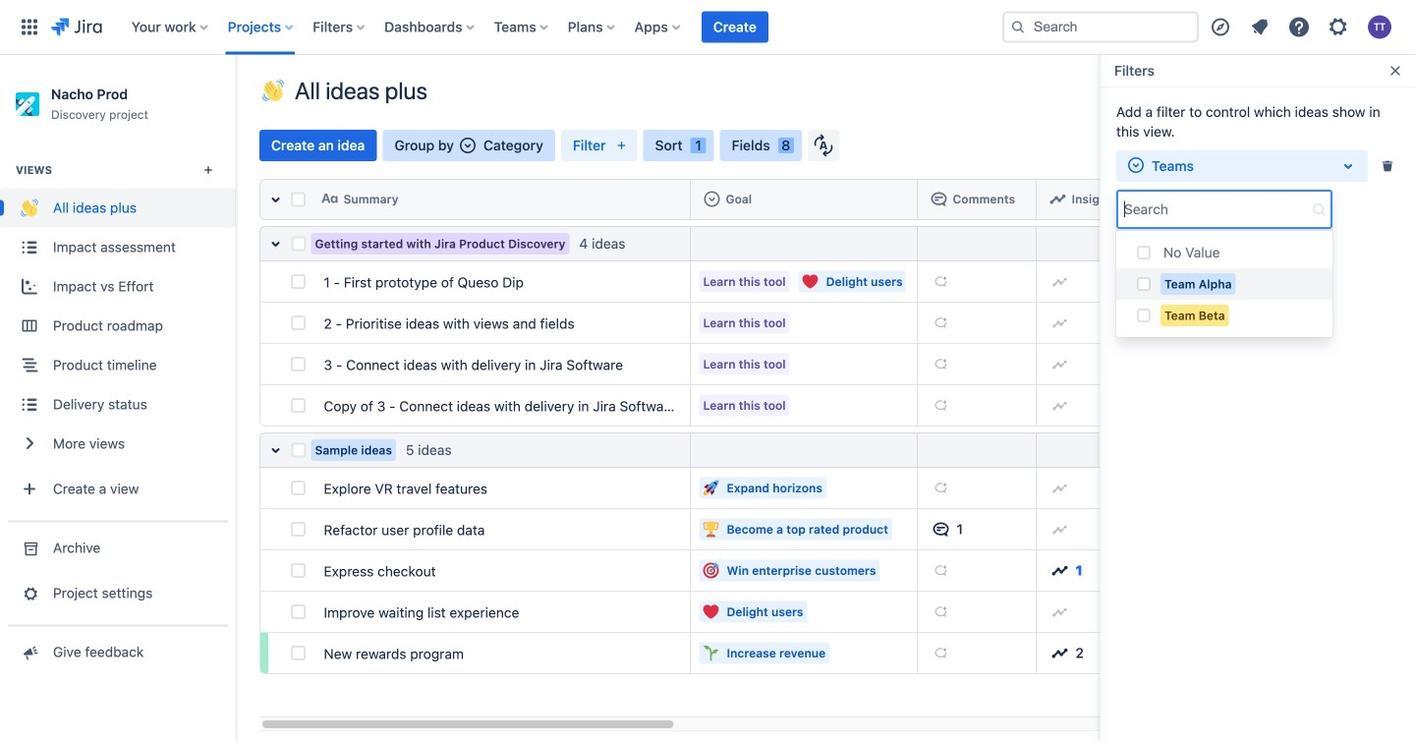 Task type: vqa. For each thing, say whether or not it's contained in the screenshot.
:heart: image
yes



Task type: describe. For each thing, give the bounding box(es) containing it.
multi select dropdown image
[[1128, 157, 1144, 173]]

discover atlassian products image
[[1209, 15, 1233, 39]]

feedback image
[[19, 642, 40, 662]]

add a filter image
[[1125, 199, 1140, 214]]

current project sidebar image
[[214, 79, 258, 118]]

close image
[[1380, 158, 1396, 174]]

insights image
[[1050, 191, 1066, 207]]

summary image
[[322, 191, 338, 207]]

:wave: image
[[21, 199, 38, 217]]

appswitcher icon image
[[18, 15, 41, 39]]

project settings image
[[19, 583, 40, 603]]

goal image
[[704, 191, 720, 207]]

autosave is enabled image
[[814, 134, 833, 157]]

help image
[[1288, 15, 1311, 39]]

single select dropdown image
[[460, 138, 476, 153]]

insights image
[[1052, 563, 1068, 578]]

close image
[[1388, 63, 1404, 79]]

collapse all image
[[264, 188, 288, 211]]



Task type: locate. For each thing, give the bounding box(es) containing it.
:heart: image
[[803, 274, 818, 289], [703, 604, 719, 620], [703, 604, 719, 620]]

:trophy: image
[[703, 521, 719, 537], [703, 521, 719, 537]]

banner
[[0, 0, 1416, 55]]

comments image
[[933, 521, 949, 537]]

:dart: image
[[703, 563, 719, 578]]

notifications image
[[1248, 15, 1272, 39]]

settings image
[[1327, 15, 1351, 39]]

:seedling: image
[[703, 645, 719, 661]]

:heart: image
[[803, 274, 818, 289]]

your profile and settings image
[[1368, 15, 1392, 39]]

jira product discovery navigation element
[[0, 55, 236, 741]]

comments image
[[931, 191, 947, 207]]

0 vertical spatial search field
[[1003, 11, 1199, 43]]

cell
[[691, 179, 918, 220], [918, 179, 1037, 220], [1037, 179, 1143, 220], [691, 226, 918, 261], [691, 226, 918, 261], [918, 226, 1037, 261], [918, 226, 1037, 261]]

:wave: image
[[262, 80, 284, 101], [262, 80, 284, 101], [21, 199, 38, 217]]

add image
[[933, 274, 949, 289], [933, 274, 949, 289], [1052, 274, 1068, 289], [933, 356, 949, 372], [1052, 356, 1068, 372], [933, 398, 949, 413], [933, 398, 949, 413], [1052, 398, 1068, 413], [1052, 521, 1068, 537], [933, 563, 949, 578], [933, 563, 949, 578], [933, 604, 949, 620]]

insights image
[[1052, 645, 1068, 661]]

1 vertical spatial search field
[[1119, 192, 1307, 227]]

group
[[0, 138, 236, 520]]

primary element
[[12, 0, 987, 55]]

Search field
[[1003, 11, 1199, 43], [1119, 192, 1307, 227]]

:rocket: image
[[703, 480, 719, 496], [703, 480, 719, 496]]

add image
[[933, 315, 949, 331], [933, 315, 949, 331], [1052, 315, 1068, 331], [933, 356, 949, 372], [933, 480, 949, 496], [933, 480, 949, 496], [1052, 480, 1068, 496], [933, 604, 949, 620], [1052, 604, 1068, 620], [933, 645, 949, 661], [933, 645, 949, 661]]

jira image
[[51, 15, 102, 39], [51, 15, 102, 39]]

search image
[[1011, 19, 1026, 35]]

:seedling: image
[[703, 645, 719, 661]]

:dart: image
[[703, 563, 719, 578]]



